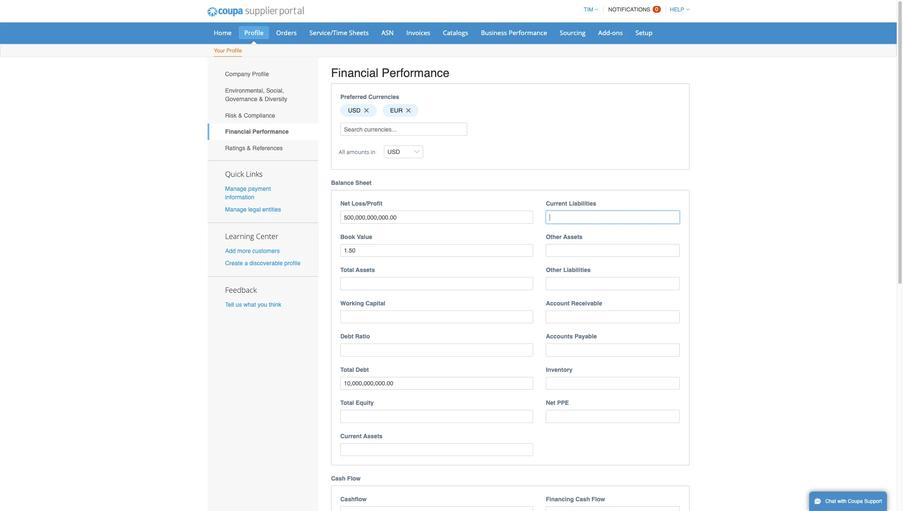 Task type: vqa. For each thing, say whether or not it's contained in the screenshot.
the middle Total
yes



Task type: describe. For each thing, give the bounding box(es) containing it.
ons
[[613, 28, 623, 37]]

navigation containing notifications 0
[[580, 1, 690, 18]]

diversity
[[265, 96, 288, 102]]

0 horizontal spatial debt
[[341, 333, 354, 340]]

value
[[357, 234, 373, 240]]

coupa supplier portal image
[[201, 1, 310, 22]]

create
[[225, 260, 243, 267]]

service/time sheets
[[310, 28, 369, 37]]

add more customers link
[[225, 248, 280, 254]]

support
[[865, 498, 883, 504]]

social,
[[266, 87, 284, 94]]

1 vertical spatial performance
[[382, 66, 450, 80]]

information
[[225, 194, 255, 200]]

eur
[[390, 107, 403, 114]]

current for current liabilities
[[546, 200, 568, 207]]

add-ons link
[[593, 26, 629, 39]]

what
[[244, 301, 256, 308]]

a
[[245, 260, 248, 267]]

Total Assets text field
[[341, 277, 534, 290]]

Account Receivable text field
[[546, 311, 681, 323]]

Debt Ratio text field
[[341, 344, 534, 357]]

business
[[481, 28, 507, 37]]

manage for manage legal entities
[[225, 206, 247, 213]]

add-
[[599, 28, 613, 37]]

service/time
[[310, 28, 348, 37]]

1 vertical spatial financial performance
[[225, 128, 289, 135]]

net loss/profit
[[341, 200, 383, 207]]

Net PPE text field
[[546, 410, 681, 423]]

legal
[[248, 206, 261, 213]]

sheet
[[356, 180, 372, 186]]

1 horizontal spatial financial
[[331, 66, 379, 80]]

environmental, social, governance & diversity link
[[208, 82, 319, 107]]

invoices
[[407, 28, 431, 37]]

setup
[[636, 28, 653, 37]]

profile link
[[239, 26, 269, 39]]

in
[[371, 148, 376, 156]]

loss/profit
[[352, 200, 383, 207]]

more
[[238, 248, 251, 254]]

debt ratio
[[341, 333, 370, 340]]

total assets
[[341, 267, 375, 274]]

company profile
[[225, 71, 269, 78]]

accounts payable
[[546, 333, 597, 340]]

liabilities for other liabilities
[[564, 267, 591, 274]]

notifications
[[609, 6, 651, 13]]

Search currencies... field
[[341, 123, 468, 136]]

cash flow
[[331, 475, 361, 482]]

sourcing
[[560, 28, 586, 37]]

Total Equity text field
[[341, 410, 534, 423]]

net ppe
[[546, 400, 569, 406]]

1 vertical spatial debt
[[356, 366, 369, 373]]

help
[[670, 6, 685, 13]]

ratings & references
[[225, 145, 283, 151]]

coupa
[[849, 498, 864, 504]]

receivable
[[572, 300, 603, 307]]

ratio
[[355, 333, 370, 340]]

learning center
[[225, 231, 279, 241]]

entities
[[263, 206, 281, 213]]

balance
[[331, 180, 354, 186]]

your
[[214, 47, 225, 54]]

orders
[[276, 28, 297, 37]]

account receivable
[[546, 300, 603, 307]]

manage payment information link
[[225, 185, 271, 200]]

1 vertical spatial financial
[[225, 128, 251, 135]]

quick
[[225, 169, 244, 179]]

book
[[341, 234, 355, 240]]

working capital
[[341, 300, 386, 307]]

Working Capital text field
[[341, 311, 534, 323]]

assets for other assets
[[564, 234, 583, 240]]

& inside environmental, social, governance & diversity
[[259, 96, 263, 102]]

accounts
[[546, 333, 573, 340]]

current assets
[[341, 433, 383, 440]]

book value
[[341, 234, 373, 240]]

risk & compliance
[[225, 112, 275, 119]]

0 vertical spatial profile
[[245, 28, 264, 37]]

tim link
[[580, 6, 599, 13]]

environmental,
[[225, 87, 265, 94]]

your profile
[[214, 47, 242, 54]]

references
[[253, 145, 283, 151]]

0 vertical spatial flow
[[347, 475, 361, 482]]

ppe
[[558, 400, 569, 406]]

account
[[546, 300, 570, 307]]

orders link
[[271, 26, 303, 39]]

Current Assets text field
[[341, 443, 534, 456]]

invoices link
[[401, 26, 436, 39]]

Book Value text field
[[341, 244, 534, 257]]

manage legal entities link
[[225, 206, 281, 213]]

current liabilities
[[546, 200, 597, 207]]

manage legal entities
[[225, 206, 281, 213]]

Net Loss/Profit text field
[[341, 211, 534, 224]]

help link
[[667, 6, 690, 13]]

net for net loss/profit
[[341, 200, 350, 207]]

Financing Cash Flow text field
[[546, 507, 681, 511]]

performance for the business performance link
[[509, 28, 548, 37]]

1 horizontal spatial flow
[[592, 496, 606, 503]]

tell us what you think button
[[225, 301, 282, 309]]

Other Liabilities text field
[[546, 277, 681, 290]]

company
[[225, 71, 251, 78]]

assets for current assets
[[364, 433, 383, 440]]

usd
[[348, 107, 361, 114]]

Other Assets text field
[[546, 244, 681, 257]]

chat
[[826, 498, 837, 504]]

risk & compliance link
[[208, 107, 319, 124]]

financial performance link
[[208, 124, 319, 140]]

usd option
[[341, 104, 377, 117]]

profile for company profile
[[252, 71, 269, 78]]



Task type: locate. For each thing, give the bounding box(es) containing it.
us
[[236, 301, 242, 308]]

total for total assets
[[341, 267, 354, 274]]

0 vertical spatial performance
[[509, 28, 548, 37]]

profile up environmental, social, governance & diversity link
[[252, 71, 269, 78]]

0 vertical spatial manage
[[225, 185, 247, 192]]

liabilities for current liabilities
[[569, 200, 597, 207]]

chat with coupa support button
[[810, 492, 888, 511]]

0 vertical spatial financial performance
[[331, 66, 450, 80]]

financial
[[331, 66, 379, 80], [225, 128, 251, 135]]

tell
[[225, 301, 234, 308]]

performance right "business"
[[509, 28, 548, 37]]

current up other assets
[[546, 200, 568, 207]]

payable
[[575, 333, 597, 340]]

all amounts in
[[339, 148, 376, 156]]

2 horizontal spatial &
[[259, 96, 263, 102]]

quick links
[[225, 169, 263, 179]]

0 vertical spatial current
[[546, 200, 568, 207]]

net
[[341, 200, 350, 207], [546, 400, 556, 406]]

assets for total assets
[[356, 267, 375, 274]]

& for compliance
[[238, 112, 242, 119]]

amounts
[[347, 148, 370, 156]]

navigation
[[580, 1, 690, 18]]

profile down coupa supplier portal image
[[245, 28, 264, 37]]

flow up financing cash flow text field
[[592, 496, 606, 503]]

financial up preferred
[[331, 66, 379, 80]]

current for current assets
[[341, 433, 362, 440]]

feedback
[[225, 285, 257, 295]]

manage down "information"
[[225, 206, 247, 213]]

service/time sheets link
[[304, 26, 375, 39]]

compliance
[[244, 112, 275, 119]]

0 vertical spatial assets
[[564, 234, 583, 240]]

1 vertical spatial total
[[341, 366, 354, 373]]

manage payment information
[[225, 185, 271, 200]]

Total Debt text field
[[341, 377, 534, 390]]

add
[[225, 248, 236, 254]]

other
[[546, 234, 562, 240], [546, 267, 562, 274]]

manage
[[225, 185, 247, 192], [225, 206, 247, 213]]

2 total from the top
[[341, 366, 354, 373]]

business performance link
[[476, 26, 553, 39]]

other up other liabilities
[[546, 234, 562, 240]]

manage for manage payment information
[[225, 185, 247, 192]]

1 vertical spatial cash
[[576, 496, 590, 503]]

eur option
[[383, 104, 419, 117]]

working
[[341, 300, 364, 307]]

0 vertical spatial total
[[341, 267, 354, 274]]

governance
[[225, 96, 258, 102]]

selected list box
[[338, 102, 684, 119]]

& left diversity
[[259, 96, 263, 102]]

financial performance
[[331, 66, 450, 80], [225, 128, 289, 135]]

payment
[[248, 185, 271, 192]]

1 total from the top
[[341, 267, 354, 274]]

0 vertical spatial cash
[[331, 475, 346, 482]]

cash right financing
[[576, 496, 590, 503]]

total equity
[[341, 400, 374, 406]]

manage inside manage payment information
[[225, 185, 247, 192]]

assets down value
[[356, 267, 375, 274]]

sourcing link
[[555, 26, 592, 39]]

1 horizontal spatial net
[[546, 400, 556, 406]]

0 horizontal spatial financial performance
[[225, 128, 289, 135]]

profile right your
[[227, 47, 242, 54]]

with
[[838, 498, 847, 504]]

current down total equity
[[341, 433, 362, 440]]

sheets
[[349, 28, 369, 37]]

Cashflow text field
[[341, 507, 534, 511]]

1 vertical spatial &
[[238, 112, 242, 119]]

debt down ratio
[[356, 366, 369, 373]]

financial up ratings at the top left of page
[[225, 128, 251, 135]]

flow up cashflow
[[347, 475, 361, 482]]

risk
[[225, 112, 237, 119]]

1 vertical spatial current
[[341, 433, 362, 440]]

2 vertical spatial assets
[[364, 433, 383, 440]]

1 other from the top
[[546, 234, 562, 240]]

performance
[[509, 28, 548, 37], [382, 66, 450, 80], [253, 128, 289, 135]]

1 vertical spatial assets
[[356, 267, 375, 274]]

1 vertical spatial net
[[546, 400, 556, 406]]

think
[[269, 301, 282, 308]]

customers
[[253, 248, 280, 254]]

liabilities
[[569, 200, 597, 207], [564, 267, 591, 274]]

0 horizontal spatial current
[[341, 433, 362, 440]]

other for other liabilities
[[546, 267, 562, 274]]

1 horizontal spatial &
[[247, 145, 251, 151]]

financing
[[546, 496, 574, 503]]

0 vertical spatial &
[[259, 96, 263, 102]]

financial performance up currencies on the top of the page
[[331, 66, 450, 80]]

0 horizontal spatial financial
[[225, 128, 251, 135]]

0 horizontal spatial &
[[238, 112, 242, 119]]

assets down current liabilities
[[564, 234, 583, 240]]

debt
[[341, 333, 354, 340], [356, 366, 369, 373]]

0 horizontal spatial flow
[[347, 475, 361, 482]]

1 vertical spatial liabilities
[[564, 267, 591, 274]]

1 horizontal spatial financial performance
[[331, 66, 450, 80]]

all
[[339, 148, 345, 156]]

2 vertical spatial total
[[341, 400, 354, 406]]

1 manage from the top
[[225, 185, 247, 192]]

financial performance down compliance
[[225, 128, 289, 135]]

other liabilities
[[546, 267, 591, 274]]

2 vertical spatial &
[[247, 145, 251, 151]]

2 vertical spatial profile
[[252, 71, 269, 78]]

& for references
[[247, 145, 251, 151]]

cashflow
[[341, 496, 367, 503]]

profile
[[285, 260, 301, 267]]

0 vertical spatial net
[[341, 200, 350, 207]]

environmental, social, governance & diversity
[[225, 87, 288, 102]]

inventory
[[546, 366, 573, 373]]

0 vertical spatial liabilities
[[569, 200, 597, 207]]

1 horizontal spatial cash
[[576, 496, 590, 503]]

tim
[[584, 6, 594, 13]]

Inventory text field
[[546, 377, 681, 390]]

0 vertical spatial other
[[546, 234, 562, 240]]

0 horizontal spatial performance
[[253, 128, 289, 135]]

other assets
[[546, 234, 583, 240]]

total left equity
[[341, 400, 354, 406]]

profile for your profile
[[227, 47, 242, 54]]

create a discoverable profile
[[225, 260, 301, 267]]

cash up cashflow
[[331, 475, 346, 482]]

debt left ratio
[[341, 333, 354, 340]]

total for total equity
[[341, 400, 354, 406]]

1 vertical spatial manage
[[225, 206, 247, 213]]

flow
[[347, 475, 361, 482], [592, 496, 606, 503]]

assets down equity
[[364, 433, 383, 440]]

1 horizontal spatial debt
[[356, 366, 369, 373]]

1 vertical spatial other
[[546, 267, 562, 274]]

equity
[[356, 400, 374, 406]]

2 other from the top
[[546, 267, 562, 274]]

liabilities up account receivable
[[564, 267, 591, 274]]

home
[[214, 28, 232, 37]]

performance up currencies on the top of the page
[[382, 66, 450, 80]]

learning
[[225, 231, 254, 241]]

Current Liabilities text field
[[546, 211, 681, 224]]

0 horizontal spatial cash
[[331, 475, 346, 482]]

manage up "information"
[[225, 185, 247, 192]]

profile
[[245, 28, 264, 37], [227, 47, 242, 54], [252, 71, 269, 78]]

assets
[[564, 234, 583, 240], [356, 267, 375, 274], [364, 433, 383, 440]]

financing cash flow
[[546, 496, 606, 503]]

other for other assets
[[546, 234, 562, 240]]

cash
[[331, 475, 346, 482], [576, 496, 590, 503]]

& right risk
[[238, 112, 242, 119]]

add more customers
[[225, 248, 280, 254]]

catalogs link
[[438, 26, 474, 39]]

performance for financial performance link at the left top of the page
[[253, 128, 289, 135]]

& right ratings at the top left of page
[[247, 145, 251, 151]]

3 total from the top
[[341, 400, 354, 406]]

net for net ppe
[[546, 400, 556, 406]]

2 vertical spatial performance
[[253, 128, 289, 135]]

chat with coupa support
[[826, 498, 883, 504]]

total for total debt
[[341, 366, 354, 373]]

setup link
[[631, 26, 659, 39]]

total down book
[[341, 267, 354, 274]]

performance up references
[[253, 128, 289, 135]]

0 vertical spatial debt
[[341, 333, 354, 340]]

2 horizontal spatial performance
[[509, 28, 548, 37]]

1 horizontal spatial performance
[[382, 66, 450, 80]]

0 horizontal spatial net
[[341, 200, 350, 207]]

other up 'account'
[[546, 267, 562, 274]]

catalogs
[[443, 28, 469, 37]]

add-ons
[[599, 28, 623, 37]]

net left "ppe"
[[546, 400, 556, 406]]

net down balance
[[341, 200, 350, 207]]

asn link
[[376, 26, 400, 39]]

asn
[[382, 28, 394, 37]]

Accounts Payable text field
[[546, 344, 681, 357]]

preferred currencies
[[341, 93, 400, 100]]

0 vertical spatial financial
[[331, 66, 379, 80]]

2 manage from the top
[[225, 206, 247, 213]]

liabilities up current liabilities text box
[[569, 200, 597, 207]]

current
[[546, 200, 568, 207], [341, 433, 362, 440]]

discoverable
[[250, 260, 283, 267]]

1 vertical spatial profile
[[227, 47, 242, 54]]

create a discoverable profile link
[[225, 260, 301, 267]]

notifications 0
[[609, 6, 659, 13]]

home link
[[208, 26, 237, 39]]

total down debt ratio
[[341, 366, 354, 373]]

links
[[246, 169, 263, 179]]

1 vertical spatial flow
[[592, 496, 606, 503]]

0
[[656, 6, 659, 12]]

1 horizontal spatial current
[[546, 200, 568, 207]]

company profile link
[[208, 66, 319, 82]]

currencies
[[369, 93, 400, 100]]



